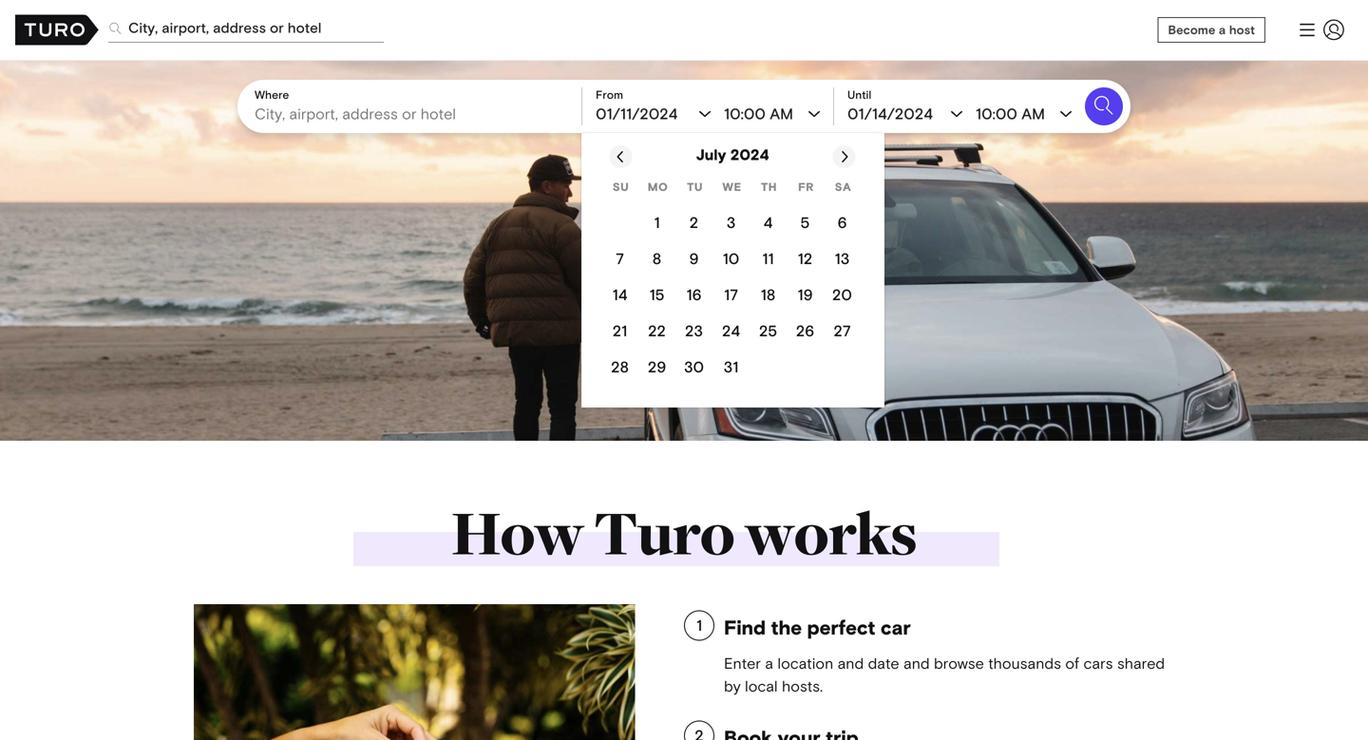 Task type: vqa. For each thing, say whether or not it's contained in the screenshot.


Task type: locate. For each thing, give the bounding box(es) containing it.
21 button
[[603, 313, 640, 349]]

22 button
[[640, 313, 677, 349]]

21
[[613, 322, 627, 340]]

20
[[832, 286, 852, 304]]

1 horizontal spatial a
[[1219, 23, 1226, 37]]

27 button
[[825, 313, 862, 349]]

City, airport, address or hotel field
[[108, 14, 384, 43], [255, 103, 572, 125]]

and left date
[[838, 655, 864, 672]]

12 button
[[788, 241, 825, 277]]

13
[[835, 250, 850, 267]]

browse
[[934, 655, 984, 672]]

we
[[723, 181, 742, 193]]

turo image
[[15, 15, 99, 45]]

01/11/2024
[[596, 105, 678, 123]]

a
[[1219, 23, 1226, 37], [765, 655, 773, 672]]

from
[[596, 88, 623, 101]]

15 button
[[640, 277, 677, 313]]

23 button
[[677, 313, 714, 349]]

6 button
[[825, 205, 862, 241]]

4 button
[[751, 205, 788, 241]]

enter
[[724, 655, 761, 672]]

24
[[722, 322, 740, 340]]

1 vertical spatial a
[[765, 655, 773, 672]]

2
[[690, 214, 699, 231]]

mo
[[648, 181, 668, 193]]

0 horizontal spatial 30
[[610, 394, 630, 412]]

and right date
[[904, 655, 930, 672]]

0 vertical spatial 30
[[684, 358, 704, 376]]

30 button
[[677, 349, 714, 385], [603, 385, 640, 421]]

3 button
[[714, 205, 751, 241]]

until
[[848, 88, 872, 101]]

1 vertical spatial city, airport, address or hotel field
[[255, 103, 572, 125]]

30 button down the 28
[[603, 385, 640, 421]]

9
[[689, 250, 699, 267]]

by
[[724, 678, 741, 695]]

a left host
[[1219, 23, 1226, 37]]

27
[[834, 322, 851, 340]]

turo
[[594, 491, 734, 573]]

0 vertical spatial a
[[1219, 23, 1226, 37]]

30 button left 31
[[677, 349, 714, 385]]

2 and from the left
[[904, 655, 930, 672]]

cars
[[1084, 655, 1113, 672]]

11
[[762, 250, 774, 267]]

30 right 29 "button" at the left of the page
[[684, 358, 704, 376]]

24 button
[[714, 313, 751, 349]]

become a host
[[1168, 23, 1255, 37]]

date
[[868, 655, 899, 672]]

1
[[654, 214, 660, 231]]

0 horizontal spatial and
[[838, 655, 864, 672]]

30 down 28 button
[[610, 394, 630, 412]]

a up the local
[[765, 655, 773, 672]]

15
[[650, 286, 665, 304]]

how
[[452, 491, 583, 573]]

find the perfect car
[[724, 616, 911, 639]]

shared
[[1117, 655, 1165, 672]]

a inside enter a location and date and browse thousands of cars shared by local hosts.
[[765, 655, 773, 672]]

fr
[[798, 181, 814, 193]]

how turo works
[[452, 491, 917, 573]]

29
[[648, 358, 666, 376]]

thousands
[[988, 655, 1061, 672]]

25
[[759, 322, 777, 340]]

0 horizontal spatial a
[[765, 655, 773, 672]]

0 vertical spatial city, airport, address or hotel field
[[108, 14, 384, 43]]

5
[[801, 214, 810, 231]]

menu element
[[1288, 11, 1353, 49]]

5 button
[[788, 205, 825, 241]]

9 button
[[677, 241, 714, 277]]

location
[[778, 655, 834, 672]]

1 vertical spatial 30
[[610, 394, 630, 412]]

1 horizontal spatial 30
[[684, 358, 704, 376]]

1 horizontal spatial and
[[904, 655, 930, 672]]

30
[[684, 358, 704, 376], [610, 394, 630, 412]]

14 button
[[603, 277, 640, 313]]

None field
[[108, 0, 1146, 57], [255, 103, 572, 125], [108, 0, 1146, 57], [255, 103, 572, 125]]



Task type: describe. For each thing, give the bounding box(es) containing it.
10
[[723, 250, 740, 267]]

calendar application
[[582, 133, 1368, 422]]

of
[[1066, 655, 1079, 672]]

29 button
[[640, 349, 677, 385]]

8 button
[[640, 241, 677, 277]]

hosts.
[[782, 678, 823, 695]]

find
[[724, 616, 766, 639]]

25 button
[[751, 313, 788, 349]]

0 horizontal spatial 30 button
[[603, 385, 640, 421]]

19 button
[[788, 277, 825, 313]]

8
[[653, 250, 662, 267]]

23
[[685, 322, 703, 340]]

1 button
[[640, 205, 677, 241]]

16
[[687, 286, 702, 304]]

20 button
[[825, 277, 862, 313]]

cookie consent banner dialog
[[15, 482, 319, 725]]

1 and from the left
[[838, 655, 864, 672]]

move forward to switch to the next month image
[[837, 149, 852, 164]]

28 button
[[603, 349, 640, 385]]

18
[[761, 286, 776, 304]]

19
[[798, 286, 813, 304]]

enter a location and date and browse thousands of cars shared by local hosts.
[[724, 655, 1165, 695]]

perfect
[[807, 616, 875, 639]]

3
[[727, 214, 736, 231]]

01/14/2024
[[848, 105, 933, 123]]

28
[[611, 358, 629, 376]]

10 button
[[714, 241, 751, 277]]

16 button
[[677, 277, 714, 313]]

become
[[1168, 23, 1216, 37]]

turo host handing keys to guest image
[[194, 604, 635, 740]]

works
[[745, 491, 917, 573]]

11 button
[[751, 241, 788, 277]]

6
[[838, 214, 847, 231]]

7 button
[[603, 241, 640, 277]]

car
[[881, 616, 911, 639]]

th
[[761, 181, 777, 193]]

30 for 30 button to the left
[[610, 394, 630, 412]]

30 for rightmost 30 button
[[684, 358, 704, 376]]

26
[[796, 322, 814, 340]]

su
[[613, 181, 629, 193]]

a for enter
[[765, 655, 773, 672]]

the
[[771, 616, 802, 639]]

12
[[798, 250, 813, 267]]

1 horizontal spatial 30 button
[[677, 349, 714, 385]]

14
[[613, 286, 627, 304]]

become a host link
[[1158, 17, 1266, 43]]

22
[[648, 322, 666, 340]]

a for become
[[1219, 23, 1226, 37]]

host
[[1229, 23, 1255, 37]]

31 button
[[714, 349, 751, 385]]

31
[[724, 358, 739, 376]]

local
[[745, 678, 778, 695]]

sa
[[835, 181, 852, 193]]

2 button
[[677, 205, 714, 241]]

18 button
[[751, 277, 788, 313]]

17
[[724, 286, 738, 304]]

4
[[764, 214, 773, 231]]

7
[[616, 250, 624, 267]]

tu
[[687, 181, 703, 193]]

move backward to switch to the previous month image
[[613, 149, 629, 164]]

26 button
[[788, 313, 825, 349]]

where
[[255, 88, 289, 101]]

17 button
[[714, 277, 751, 313]]

13 button
[[825, 241, 862, 277]]



